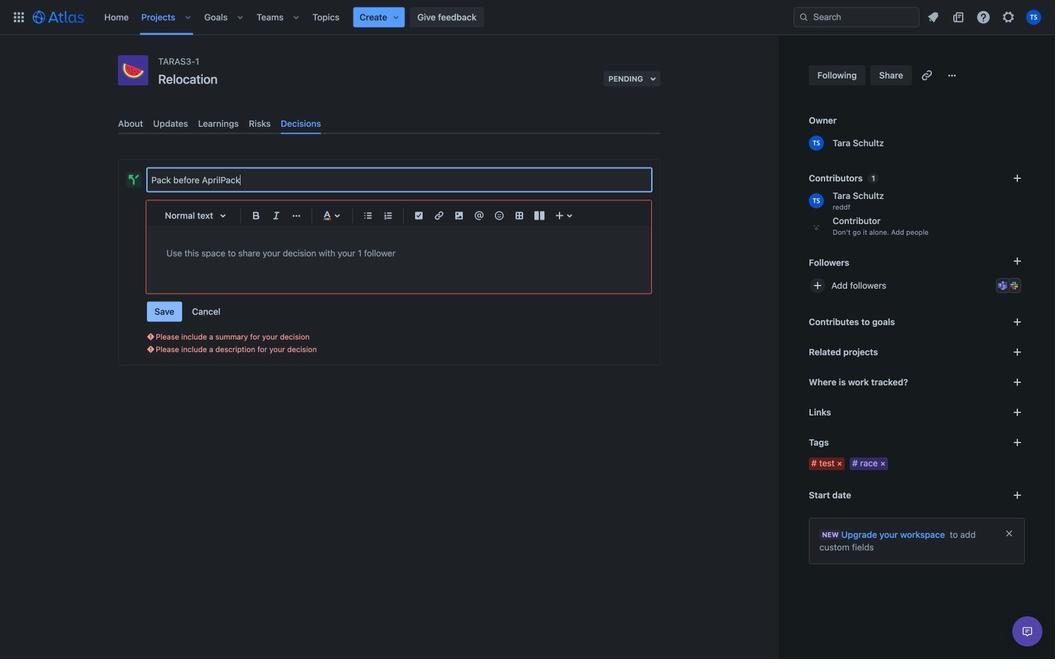 Task type: locate. For each thing, give the bounding box(es) containing it.
open intercom messenger image
[[1021, 625, 1036, 640]]

help image
[[977, 10, 992, 25]]

2 error image from the top
[[146, 345, 156, 355]]

text formatting group
[[246, 206, 307, 226]]

banner
[[0, 0, 1056, 35]]

notifications image
[[926, 10, 942, 25]]

None search field
[[794, 7, 920, 27]]

1 horizontal spatial close tag image
[[879, 459, 889, 470]]

settings image
[[1002, 10, 1017, 25]]

add a follower image
[[1011, 254, 1026, 269]]

0 horizontal spatial close tag image
[[835, 459, 845, 470]]

close banner image
[[1005, 529, 1015, 539]]

add team or contributors image
[[1011, 171, 1026, 186]]

top element
[[8, 0, 794, 35]]

more formatting image
[[289, 208, 304, 224]]

add related project image
[[1011, 345, 1026, 360]]

1 vertical spatial error image
[[146, 345, 156, 355]]

layouts image
[[532, 208, 547, 224]]

Main content area, start typing to enter text. text field
[[167, 246, 632, 261]]

add work tracking links image
[[1011, 375, 1026, 390]]

tab list
[[113, 113, 666, 134]]

0 vertical spatial error image
[[146, 332, 156, 342]]

search image
[[799, 12, 810, 22]]

error image
[[146, 332, 156, 342], [146, 345, 156, 355]]

close tag image
[[835, 459, 845, 470], [879, 459, 889, 470]]

switch to... image
[[11, 10, 26, 25]]

bullet list ⌘⇧8 image
[[361, 208, 376, 224]]

group
[[147, 302, 228, 322]]



Task type: vqa. For each thing, say whether or not it's contained in the screenshot.
Settings ICON to the top
no



Task type: describe. For each thing, give the bounding box(es) containing it.
account image
[[1027, 10, 1042, 25]]

add follower image
[[811, 278, 826, 294]]

list formating group
[[358, 206, 398, 226]]

add link image
[[1011, 405, 1026, 420]]

2 close tag image from the left
[[879, 459, 889, 470]]

Search field
[[794, 7, 920, 27]]

bold ⌘b image
[[249, 208, 264, 224]]

add goals image
[[1011, 315, 1026, 330]]

add tag image
[[1011, 436, 1026, 451]]

decision icon image
[[129, 175, 139, 185]]

italic ⌘i image
[[269, 208, 284, 224]]

action item [] image
[[412, 208, 427, 224]]

set start date image
[[1011, 488, 1026, 503]]

1 close tag image from the left
[[835, 459, 845, 470]]

table ⇧⌥t image
[[512, 208, 527, 224]]

1 error image from the top
[[146, 332, 156, 342]]

slack logo showing nan channels are connected to this project image
[[1010, 281, 1020, 291]]

link ⌘k image
[[432, 208, 447, 224]]

numbered list ⌘⇧7 image
[[381, 208, 396, 224]]

What's the summary of your decision? text field
[[148, 169, 652, 191]]

msteams logo showing  channels are connected to this project image
[[999, 281, 1009, 291]]

add image, video, or file image
[[452, 208, 467, 224]]

emoji : image
[[492, 208, 507, 224]]

mention @ image
[[472, 208, 487, 224]]



